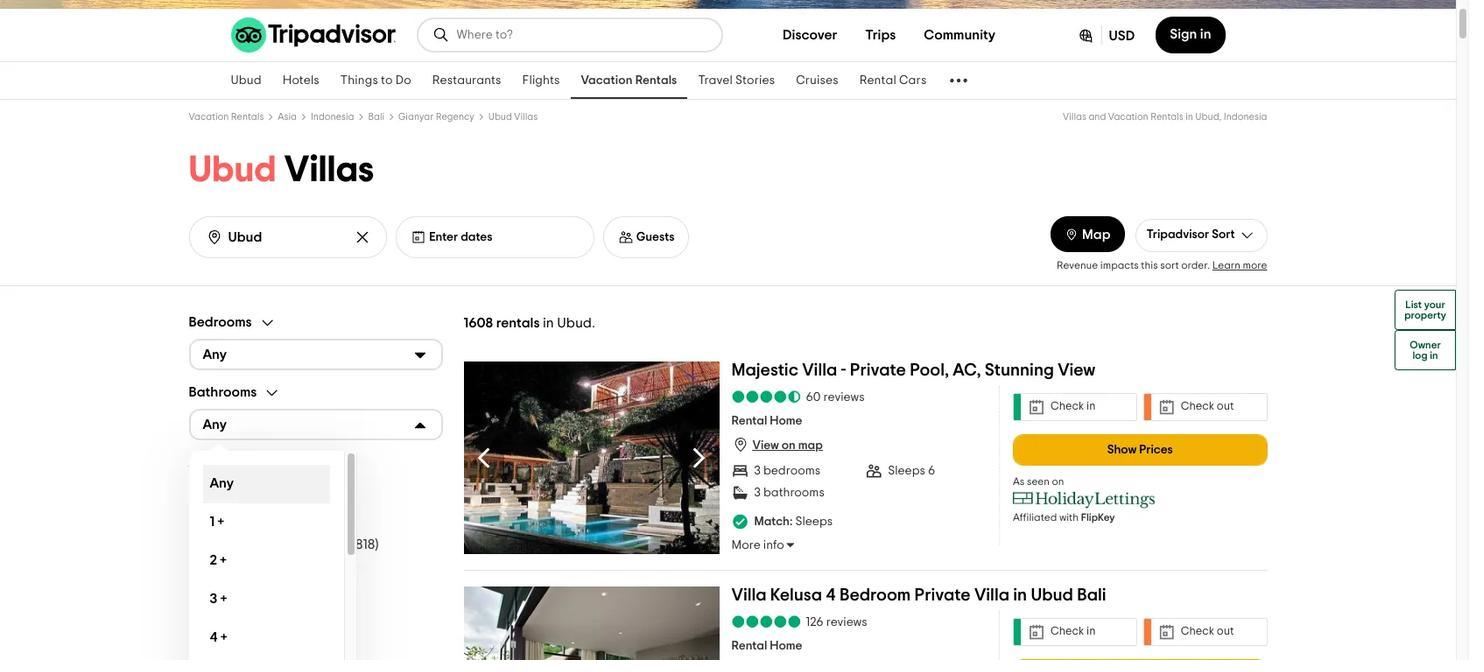 Task type: vqa. For each thing, say whether or not it's contained in the screenshot.
the Build a trip in minutes Get a personalized itinerary just for you, guided by traveler tips and reviews.
no



Task type: locate. For each thing, give the bounding box(es) containing it.
2 group from the top
[[189, 384, 443, 660]]

enter dates
[[429, 231, 493, 243]]

view up 3 bedrooms at bottom
[[753, 440, 779, 452]]

0 horizontal spatial show
[[189, 592, 222, 606]]

1 horizontal spatial vacation
[[581, 74, 633, 87]]

asia link
[[278, 112, 297, 122]]

suitability group
[[189, 622, 443, 660]]

0 vertical spatial rental home
[[732, 415, 803, 427]]

view inside button
[[753, 440, 779, 452]]

2 vertical spatial rental
[[732, 640, 767, 653]]

bali down flipkey
[[1077, 586, 1107, 604]]

all
[[213, 564, 229, 578]]

home up view on map
[[770, 415, 803, 427]]

0 vertical spatial vacation rentals
[[581, 74, 677, 87]]

1 vertical spatial home
[[770, 640, 803, 653]]

view right stunning on the bottom right of the page
[[1058, 361, 1096, 379]]

1 horizontal spatial private
[[915, 586, 971, 604]]

stunning
[[985, 361, 1054, 379]]

rental
[[860, 74, 897, 87], [732, 415, 767, 427], [732, 640, 767, 653]]

rentals down ubud 'link'
[[231, 112, 264, 122]]

map
[[1082, 227, 1111, 241]]

sleeps 6
[[888, 465, 936, 477]]

search image for search search box
[[205, 229, 223, 246]]

ubud left hotels link
[[231, 74, 262, 87]]

majestic villa - private pool, ac, stunning view
[[732, 361, 1096, 379]]

rental home down kelusa
[[732, 640, 803, 653]]

ubud link
[[220, 62, 272, 99]]

rental for 126 reviews
[[732, 640, 767, 653]]

0 horizontal spatial bali
[[368, 112, 385, 122]]

1 horizontal spatial indonesia
[[1224, 112, 1268, 122]]

ubud
[[231, 74, 262, 87], [488, 112, 512, 122], [189, 152, 276, 188], [1031, 586, 1074, 604]]

this
[[1141, 260, 1158, 270]]

sleeps
[[888, 465, 926, 477], [796, 516, 833, 528]]

sign in
[[1170, 27, 1212, 41]]

3 left all
[[210, 592, 217, 606]]

1 horizontal spatial show
[[1108, 444, 1137, 456]]

ac,
[[953, 361, 981, 379]]

1 vertical spatial sleeps
[[796, 516, 833, 528]]

0 vertical spatial private
[[850, 361, 906, 379]]

any
[[203, 348, 227, 362], [203, 418, 227, 432], [210, 476, 234, 490]]

0 vertical spatial 3
[[754, 465, 761, 477]]

1 vertical spatial view
[[753, 440, 779, 452]]

2
[[210, 554, 217, 568]]

0 vertical spatial check in
[[1051, 401, 1096, 413]]

(1271)
[[320, 511, 351, 525]]

1 horizontal spatial villa
[[802, 361, 837, 379]]

2 vertical spatial any
[[210, 476, 234, 490]]

0 vertical spatial ubud villas
[[488, 112, 538, 122]]

2 rental home from the top
[[732, 640, 803, 653]]

usd
[[1109, 29, 1135, 43]]

1 vertical spatial 3
[[754, 487, 761, 499]]

3 group from the top
[[189, 454, 443, 608]]

ubud villas down asia
[[189, 152, 374, 188]]

rentals left travel
[[635, 74, 677, 87]]

3 down view on map button
[[754, 465, 761, 477]]

all pools (708)
[[213, 564, 301, 578]]

show left prices
[[1108, 444, 1137, 456]]

or
[[266, 485, 280, 499]]

ubud villas
[[488, 112, 538, 122], [189, 152, 374, 188]]

villa kelusa 4 bedroom private villa in ubud bali link
[[732, 586, 1107, 611]]

+ down 3 +
[[221, 631, 227, 645]]

1 horizontal spatial rentals
[[635, 74, 677, 87]]

list box containing any
[[189, 451, 357, 660]]

search image
[[432, 26, 450, 44], [205, 229, 223, 246]]

0 horizontal spatial vacation rentals
[[189, 112, 264, 122]]

3 for 3 +
[[210, 592, 217, 606]]

60 reviews
[[806, 391, 865, 403]]

guests
[[637, 231, 675, 243]]

as
[[1013, 476, 1025, 487]]

2 horizontal spatial villas
[[1063, 112, 1087, 122]]

home for 126 reviews
[[770, 640, 803, 653]]

2 horizontal spatial rentals
[[1151, 112, 1184, 122]]

1 +
[[210, 515, 224, 529]]

1 vertical spatial check out
[[1181, 626, 1234, 638]]

home down kelusa
[[770, 640, 803, 653]]

list
[[1406, 300, 1422, 310]]

show
[[1108, 444, 1137, 456], [189, 592, 222, 606]]

private right -
[[850, 361, 906, 379]]

rental for 60 reviews
[[732, 415, 767, 427]]

0 horizontal spatial villas
[[284, 152, 374, 188]]

0 horizontal spatial view
[[753, 440, 779, 452]]

0 horizontal spatial on
[[782, 440, 796, 452]]

vacation rentals down search search field
[[581, 74, 677, 87]]

prices
[[1140, 444, 1173, 456]]

1 vertical spatial private
[[915, 586, 971, 604]]

show for show all
[[189, 592, 222, 606]]

1
[[210, 515, 215, 529]]

in
[[1200, 27, 1212, 41], [1186, 112, 1194, 122], [543, 316, 554, 330], [1430, 350, 1439, 361], [1087, 401, 1096, 413], [1013, 586, 1027, 604], [1087, 626, 1096, 638]]

usd button
[[1063, 17, 1149, 53]]

community button
[[910, 18, 1010, 53]]

rentals left ubud,
[[1151, 112, 1184, 122]]

rentals
[[635, 74, 677, 87], [231, 112, 264, 122], [1151, 112, 1184, 122]]

1 home from the top
[[770, 415, 803, 427]]

travel stories
[[698, 74, 775, 87]]

majestic villa - private pool, ac, stunning view link
[[732, 361, 1096, 386]]

with
[[1060, 512, 1079, 522]]

4 up 126 reviews
[[826, 586, 836, 604]]

rentals for the leftmost vacation rentals link
[[231, 112, 264, 122]]

air
[[213, 511, 231, 525]]

1 vertical spatial check in
[[1051, 626, 1096, 638]]

1 vertical spatial rental
[[732, 415, 767, 427]]

None search field
[[418, 19, 721, 51]]

vacation rentals down ubud 'link'
[[189, 112, 264, 122]]

bali down things to do link
[[368, 112, 385, 122]]

1 horizontal spatial sleeps
[[888, 465, 926, 477]]

reviews down -
[[824, 391, 865, 403]]

discover
[[783, 28, 838, 42]]

on left map
[[782, 440, 796, 452]]

restaurants
[[432, 74, 501, 87]]

indonesia
[[311, 112, 354, 122], [1224, 112, 1268, 122]]

1 rental home from the top
[[732, 415, 803, 427]]

0 vertical spatial check out
[[1181, 401, 1234, 413]]

vacation down search search field
[[581, 74, 633, 87]]

show all
[[189, 592, 241, 606]]

2 check out from the top
[[1181, 626, 1234, 638]]

check out
[[1181, 401, 1234, 413], [1181, 626, 1234, 638]]

0 horizontal spatial search image
[[205, 229, 223, 246]]

outdoor
[[253, 537, 306, 551]]

view on map button
[[732, 436, 823, 454]]

vacation right and
[[1109, 112, 1149, 122]]

sleeps down bathrooms
[[796, 516, 833, 528]]

villas down indonesia link
[[284, 152, 374, 188]]

+ for 3 +
[[220, 592, 227, 606]]

1 vertical spatial out
[[1217, 626, 1234, 638]]

private right bedroom
[[915, 586, 971, 604]]

4
[[826, 586, 836, 604], [210, 631, 218, 645]]

1 horizontal spatial 4
[[826, 586, 836, 604]]

1 check out from the top
[[1181, 401, 1234, 413]]

sort
[[1161, 260, 1179, 270]]

dates
[[461, 231, 493, 243]]

hotels
[[283, 74, 320, 87]]

any down the amenities
[[210, 476, 234, 490]]

order.
[[1182, 260, 1210, 270]]

owner
[[1410, 340, 1441, 350]]

0 horizontal spatial indonesia
[[311, 112, 354, 122]]

0 vertical spatial any button
[[189, 339, 443, 370]]

0 vertical spatial show
[[1108, 444, 1137, 456]]

rentals for rightmost vacation rentals link
[[635, 74, 677, 87]]

1 vertical spatial reviews
[[826, 616, 868, 628]]

sleeps left 6
[[888, 465, 926, 477]]

2 out from the top
[[1217, 626, 1234, 638]]

-
[[841, 361, 846, 379]]

vacation rentals link down ubud 'link'
[[189, 112, 264, 122]]

holidaylettings.com logo image
[[1013, 491, 1156, 508]]

menu
[[189, 479, 443, 584]]

1 horizontal spatial on
[[1052, 476, 1065, 487]]

vacation rentals link down search search field
[[571, 62, 688, 99]]

reviews right 126
[[826, 616, 868, 628]]

1 horizontal spatial view
[[1058, 361, 1096, 379]]

1 vertical spatial rental home
[[732, 640, 803, 653]]

0 vertical spatial 4
[[826, 586, 836, 604]]

2 vertical spatial 3
[[210, 592, 217, 606]]

1608 rentals in ubud.
[[464, 316, 595, 330]]

bali link
[[368, 112, 385, 122]]

vacation rentals link
[[571, 62, 688, 99], [189, 112, 264, 122]]

1 vertical spatial vacation rentals link
[[189, 112, 264, 122]]

group
[[189, 314, 443, 370], [189, 384, 443, 660], [189, 454, 443, 608]]

2 home from the top
[[770, 640, 803, 653]]

match:
[[754, 516, 793, 528]]

pool,
[[910, 361, 949, 379]]

+ right 2
[[220, 554, 227, 568]]

0 vertical spatial on
[[782, 440, 796, 452]]

+ right 1 on the bottom
[[218, 515, 224, 529]]

0 vertical spatial reviews
[[824, 391, 865, 403]]

0 vertical spatial search image
[[432, 26, 450, 44]]

3 up the match:
[[754, 487, 761, 499]]

vacation for rightmost vacation rentals link
[[581, 74, 633, 87]]

1 horizontal spatial search image
[[432, 26, 450, 44]]

private
[[850, 361, 906, 379], [915, 586, 971, 604]]

1 group from the top
[[189, 314, 443, 370]]

villa kelusa 4 bedroom private villa in ubud bali
[[732, 586, 1107, 604]]

1 vertical spatial any button
[[189, 409, 443, 440]]

tripadvisor image
[[231, 18, 395, 53]]

1 vertical spatial 4
[[210, 631, 218, 645]]

internet or wifi (1390)
[[213, 485, 346, 499]]

list box
[[189, 451, 357, 660]]

0 horizontal spatial ubud villas
[[189, 152, 374, 188]]

Search search field
[[457, 27, 707, 43]]

1 indonesia from the left
[[311, 112, 354, 122]]

group containing bathrooms
[[189, 384, 443, 660]]

vacation down ubud 'link'
[[189, 112, 229, 122]]

restaurants link
[[422, 62, 512, 99]]

1 vertical spatial search image
[[205, 229, 223, 246]]

things to do
[[341, 74, 411, 87]]

bali
[[368, 112, 385, 122], [1077, 586, 1107, 604]]

hotels link
[[272, 62, 330, 99]]

villas left and
[[1063, 112, 1087, 122]]

more
[[1243, 260, 1268, 270]]

any down bedrooms
[[203, 348, 227, 362]]

tripadvisor sort button
[[1135, 218, 1268, 252]]

ubud villas down flights link
[[488, 112, 538, 122]]

villas down the flights
[[514, 112, 538, 122]]

any down bathrooms
[[203, 418, 227, 432]]

home for 60 reviews
[[770, 415, 803, 427]]

0 horizontal spatial rentals
[[231, 112, 264, 122]]

2 indonesia from the left
[[1224, 112, 1268, 122]]

and
[[1089, 112, 1106, 122]]

1 vertical spatial show
[[189, 592, 222, 606]]

ubud up search search box
[[189, 152, 276, 188]]

revenue impacts this sort order. learn more
[[1057, 260, 1268, 270]]

show left all
[[189, 592, 222, 606]]

rental home up view on map button
[[732, 415, 803, 427]]

1 vertical spatial ubud villas
[[189, 152, 374, 188]]

rental home
[[732, 415, 803, 427], [732, 640, 803, 653]]

4 down show all button
[[210, 631, 218, 645]]

0 vertical spatial bali
[[368, 112, 385, 122]]

0 horizontal spatial private
[[850, 361, 906, 379]]

0 vertical spatial out
[[1217, 401, 1234, 413]]

1 vertical spatial bali
[[1077, 586, 1107, 604]]

on right seen
[[1052, 476, 1065, 487]]

search image up restaurants in the left of the page
[[432, 26, 450, 44]]

cruises
[[796, 74, 839, 87]]

travel
[[698, 74, 733, 87]]

1 vertical spatial vacation rentals
[[189, 112, 264, 122]]

1 vertical spatial any
[[203, 418, 227, 432]]

tripadvisor sort
[[1147, 229, 1235, 241]]

owner log in button
[[1395, 330, 1456, 370]]

0 vertical spatial home
[[770, 415, 803, 427]]

0 horizontal spatial 4
[[210, 631, 218, 645]]

show prices
[[1108, 444, 1173, 456]]

search image left search search box
[[205, 229, 223, 246]]

indonesia left the bali link
[[311, 112, 354, 122]]

rental home for 60 reviews
[[732, 415, 803, 427]]

1608
[[464, 316, 493, 330]]

match: sleeps
[[754, 516, 833, 528]]

0 horizontal spatial vacation
[[189, 112, 229, 122]]

vacation inside vacation rentals link
[[581, 74, 633, 87]]

+ down all at the left bottom of page
[[220, 592, 227, 606]]

0 vertical spatial any
[[203, 348, 227, 362]]

0 horizontal spatial vacation rentals link
[[189, 112, 264, 122]]

2 any button from the top
[[189, 409, 443, 440]]

1 horizontal spatial villas
[[514, 112, 538, 122]]

any inside list box
[[210, 476, 234, 490]]

check
[[1051, 401, 1084, 413], [1181, 401, 1215, 413], [1051, 626, 1084, 638], [1181, 626, 1215, 638]]

indonesia right ubud,
[[1224, 112, 1268, 122]]

1 horizontal spatial vacation rentals
[[581, 74, 677, 87]]

0 vertical spatial vacation rentals link
[[571, 62, 688, 99]]



Task type: describe. For each thing, give the bounding box(es) containing it.
impacts
[[1101, 260, 1139, 270]]

gianyar
[[399, 112, 434, 122]]

bathrooms
[[189, 385, 257, 399]]

trips
[[866, 28, 896, 42]]

0 vertical spatial sleeps
[[888, 465, 926, 477]]

suitability
[[189, 624, 252, 638]]

3 +
[[210, 592, 227, 606]]

1 horizontal spatial vacation rentals link
[[571, 62, 688, 99]]

3 for 3 bedrooms
[[754, 465, 761, 477]]

show prices button
[[1013, 434, 1268, 465]]

in inside the owner log in
[[1430, 350, 1439, 361]]

your
[[1425, 300, 1446, 310]]

property
[[1405, 310, 1447, 321]]

show for show prices
[[1108, 444, 1137, 456]]

in inside the "sign in" link
[[1200, 27, 1212, 41]]

majestic villa - private pool, ac, stunning view, vacation rental in ubud image
[[464, 361, 719, 554]]

more info
[[732, 540, 784, 552]]

info
[[763, 540, 784, 552]]

other outdoor space (818)
[[213, 537, 379, 551]]

internet
[[213, 485, 263, 499]]

clear image
[[354, 229, 371, 246]]

things to do link
[[330, 62, 422, 99]]

flipkey
[[1081, 512, 1115, 522]]

rental home for 126 reviews
[[732, 640, 803, 653]]

air conditioning (1271)
[[213, 511, 351, 525]]

ubud down affiliated with flipkey
[[1031, 586, 1074, 604]]

1 any button from the top
[[189, 339, 443, 370]]

sort
[[1212, 229, 1235, 241]]

search image for search search field
[[432, 26, 450, 44]]

bedrooms
[[189, 315, 252, 329]]

to
[[381, 74, 393, 87]]

1 vertical spatial on
[[1052, 476, 1065, 487]]

Search search field
[[228, 229, 341, 246]]

rentals
[[496, 316, 540, 330]]

map
[[798, 440, 823, 452]]

rental cars link
[[849, 62, 937, 99]]

wifi
[[283, 485, 307, 499]]

any for first any popup button from the top
[[203, 348, 227, 362]]

enter dates button
[[396, 216, 594, 258]]

(818)
[[352, 537, 379, 551]]

2 horizontal spatial villa
[[975, 586, 1010, 604]]

villa kelusa 4 bedroom private villa in ubud bali , vacation rental in ubud image
[[464, 586, 719, 660]]

2 check in from the top
[[1051, 626, 1096, 638]]

3 for 3 bathrooms
[[754, 487, 761, 499]]

3 bathrooms
[[754, 487, 825, 499]]

1 horizontal spatial bali
[[1077, 586, 1107, 604]]

things
[[341, 74, 378, 87]]

villas and vacation rentals in ubud, indonesia
[[1063, 112, 1268, 122]]

1 horizontal spatial ubud villas
[[488, 112, 538, 122]]

view on map
[[753, 440, 823, 452]]

reviews for 60 reviews
[[824, 391, 865, 403]]

0 vertical spatial view
[[1058, 361, 1096, 379]]

in inside villa kelusa 4 bedroom private villa in ubud bali link
[[1013, 586, 1027, 604]]

0 horizontal spatial villa
[[732, 586, 767, 604]]

enter
[[429, 231, 458, 243]]

+ for 2 +
[[220, 554, 227, 568]]

trips button
[[852, 18, 910, 53]]

2 horizontal spatial vacation
[[1109, 112, 1149, 122]]

owner log in
[[1410, 340, 1441, 361]]

community
[[924, 28, 996, 42]]

126
[[806, 616, 824, 628]]

show all button
[[189, 591, 241, 608]]

sign
[[1170, 27, 1197, 41]]

gianyar regency link
[[399, 112, 475, 122]]

+ for 4 +
[[221, 631, 227, 645]]

discover button
[[769, 18, 852, 53]]

learn
[[1213, 260, 1241, 270]]

bedrooms
[[764, 465, 821, 477]]

(1390)
[[310, 485, 346, 499]]

0 vertical spatial rental
[[860, 74, 897, 87]]

log
[[1413, 350, 1428, 361]]

ubud.
[[557, 316, 595, 330]]

6
[[928, 465, 936, 477]]

regency
[[436, 112, 475, 122]]

gianyar regency
[[399, 112, 475, 122]]

majestic
[[732, 361, 799, 379]]

flights link
[[512, 62, 571, 99]]

reviews for 126 reviews
[[826, 616, 868, 628]]

advertisement region
[[0, 0, 1456, 9]]

guests button
[[603, 216, 690, 258]]

menu containing internet or wifi (1390)
[[189, 479, 443, 584]]

group containing bedrooms
[[189, 314, 443, 370]]

any for second any popup button from the top
[[203, 418, 227, 432]]

(708)
[[271, 564, 301, 578]]

on inside button
[[782, 440, 796, 452]]

sign in link
[[1156, 17, 1226, 53]]

travel stories link
[[688, 62, 786, 99]]

flights
[[522, 74, 560, 87]]

affiliated with flipkey
[[1013, 512, 1115, 522]]

conditioning
[[234, 511, 317, 525]]

+ for 1 +
[[218, 515, 224, 529]]

all
[[225, 592, 241, 606]]

4 inside list box
[[210, 631, 218, 645]]

indonesia link
[[311, 112, 354, 122]]

rental cars
[[860, 74, 927, 87]]

as seen on
[[1013, 476, 1065, 487]]

1 check in from the top
[[1051, 401, 1096, 413]]

126 reviews
[[806, 616, 868, 628]]

ubud villas link
[[488, 112, 538, 122]]

tripadvisor
[[1147, 229, 1210, 241]]

revenue
[[1057, 260, 1098, 270]]

group containing amenities
[[189, 454, 443, 608]]

3 bedrooms
[[754, 465, 821, 477]]

0 horizontal spatial sleeps
[[796, 516, 833, 528]]

list your property
[[1405, 300, 1447, 321]]

vacation for the leftmost vacation rentals link
[[189, 112, 229, 122]]

vacation rentals for rightmost vacation rentals link
[[581, 74, 677, 87]]

ubud inside 'link'
[[231, 74, 262, 87]]

kelusa
[[771, 586, 822, 604]]

affiliated
[[1013, 512, 1057, 522]]

ubud right regency
[[488, 112, 512, 122]]

amenities
[[189, 455, 250, 469]]

vacation rentals for the leftmost vacation rentals link
[[189, 112, 264, 122]]

1 out from the top
[[1217, 401, 1234, 413]]



